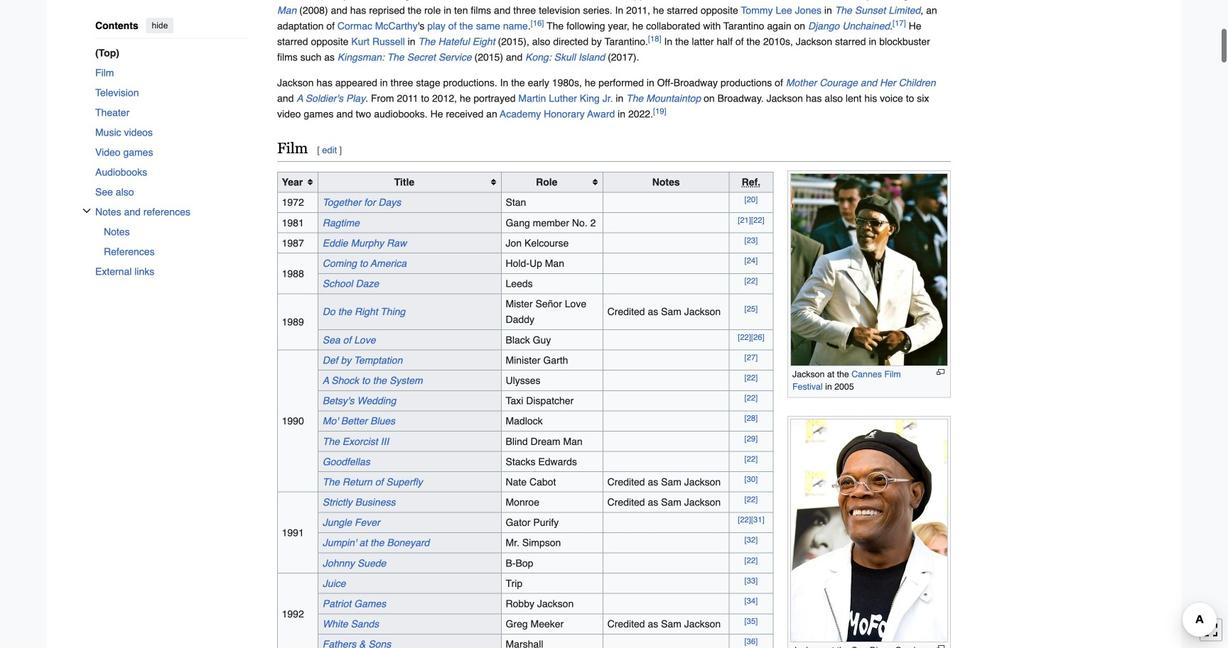 Task type: vqa. For each thing, say whether or not it's contained in the screenshot.
link to the bottom
no



Task type: describe. For each thing, give the bounding box(es) containing it.
jackson at the san diego comic con in 2008 image
[[790, 419, 948, 643]]



Task type: locate. For each thing, give the bounding box(es) containing it.
x small image
[[82, 207, 91, 215]]

fullscreen image
[[1204, 624, 1218, 638]]

jackson buttoning his white suit at the cannes film festival in 2005 image
[[790, 173, 948, 367]]



